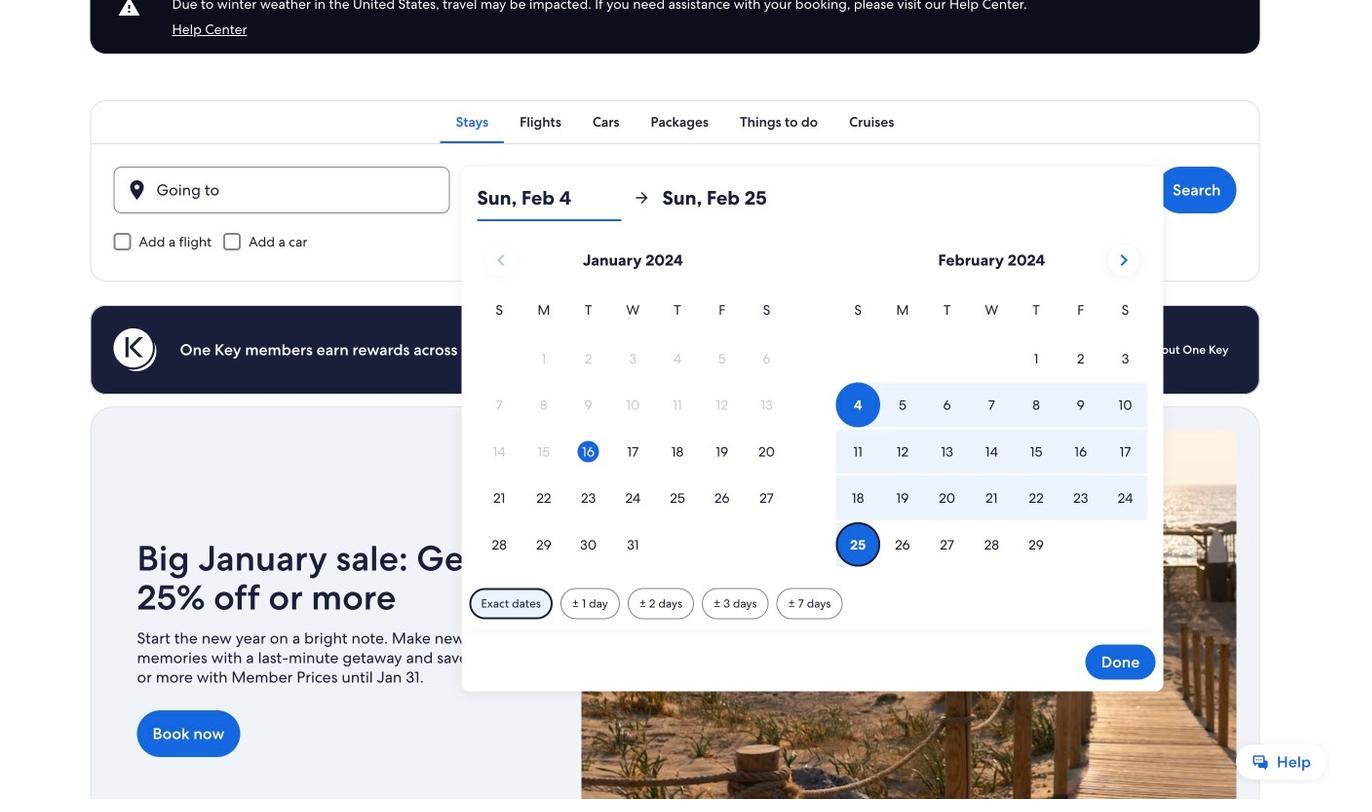 Task type: describe. For each thing, give the bounding box(es) containing it.
next month image
[[1112, 249, 1136, 272]]

today element
[[578, 441, 599, 463]]

previous month image
[[489, 249, 513, 272]]

february 2024 element
[[836, 299, 1148, 569]]



Task type: locate. For each thing, give the bounding box(es) containing it.
directional image
[[633, 189, 651, 207]]

tab list
[[90, 100, 1260, 143]]

application
[[477, 237, 1148, 569]]

january 2024 element
[[477, 299, 789, 569]]



Task type: vqa. For each thing, say whether or not it's contained in the screenshot.
Shop travel ICON
no



